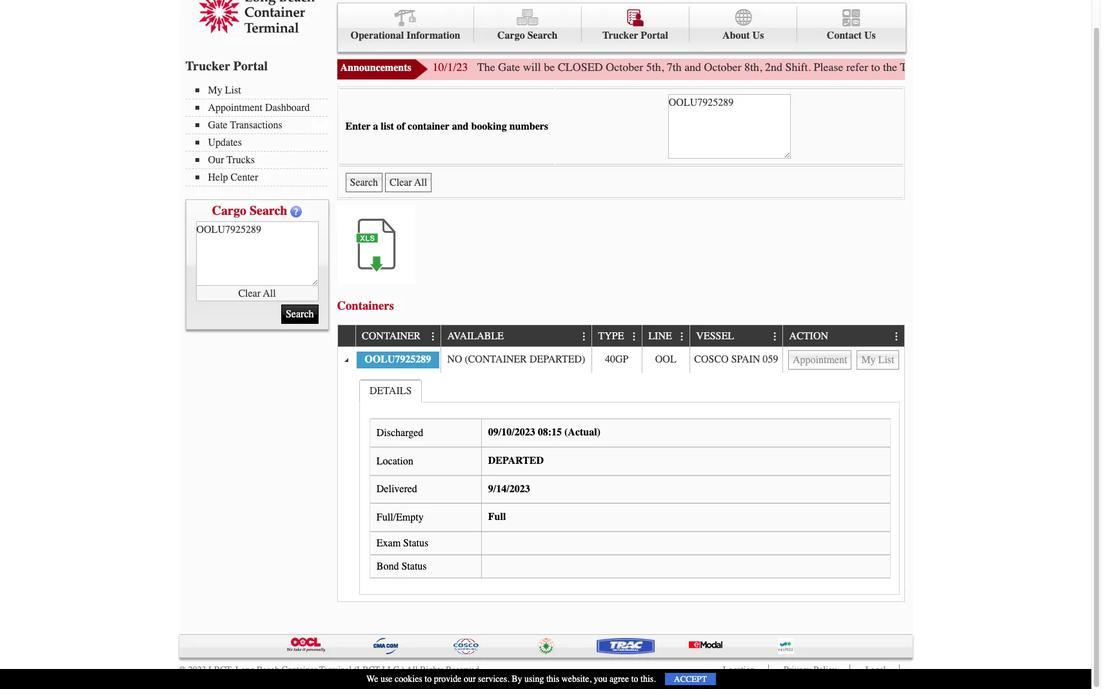 Task type: describe. For each thing, give the bounding box(es) containing it.
this
[[547, 674, 560, 685]]

we
[[367, 674, 378, 685]]

clear all button
[[196, 286, 318, 301]]

gate inside 'my list appointment dashboard gate transactions updates our trucks help center'
[[208, 119, 228, 131]]

please
[[814, 60, 844, 74]]

no (container departed) cell
[[441, 347, 592, 373]]

type column header
[[592, 326, 642, 347]]

08:15
[[538, 427, 562, 438]]

container
[[282, 665, 317, 676]]

10/1/23
[[433, 60, 468, 74]]

legal link
[[866, 665, 886, 676]]

numbers
[[510, 121, 549, 132]]

appointment dashboard link
[[195, 102, 328, 114]]

all inside button
[[263, 288, 276, 299]]

exam
[[377, 537, 401, 549]]

web
[[987, 60, 1006, 74]]

us for contact us
[[865, 30, 876, 41]]

1 horizontal spatial all
[[407, 665, 418, 676]]

gate transactions link
[[195, 119, 328, 131]]

edit column settings image for container
[[428, 332, 439, 342]]

action
[[790, 331, 829, 342]]

container column header
[[355, 326, 441, 347]]

use
[[381, 674, 393, 685]]

vessel
[[697, 331, 734, 342]]

cargo search link
[[474, 6, 582, 43]]

row containing container
[[338, 326, 904, 347]]

terminal
[[319, 665, 352, 676]]

list
[[381, 121, 394, 132]]

1 horizontal spatial trucker portal
[[603, 30, 669, 41]]

cargo search inside cargo search link
[[498, 30, 558, 41]]

updates link
[[195, 137, 328, 148]]

container
[[408, 121, 450, 132]]

tab list inside row group
[[357, 376, 903, 598]]

© 2023 lbct, long beach container terminal (lbct llc.) all rights reserved.
[[179, 665, 482, 676]]

further
[[1050, 60, 1082, 74]]

(container
[[465, 354, 527, 365]]

1 vertical spatial portal
[[233, 59, 268, 74]]

bond status
[[377, 561, 427, 572]]

long
[[235, 665, 255, 676]]

cookies
[[395, 674, 423, 685]]

about
[[723, 30, 750, 41]]

vessel link
[[697, 326, 741, 346]]

10/1/23 the gate will be closed october 5th, 7th and october 8th, 2nd shift. please refer to the truck gate hours web page for further gate
[[433, 60, 1102, 74]]

will
[[523, 60, 541, 74]]

llc.)
[[382, 665, 405, 676]]

operational information
[[351, 30, 461, 41]]

exam status
[[377, 537, 429, 549]]

tree grid containing container
[[338, 326, 904, 602]]

transactions
[[230, 119, 282, 131]]

status for exam status
[[403, 537, 429, 549]]

help center link
[[195, 172, 328, 183]]

2 horizontal spatial to
[[872, 60, 881, 74]]

my list appointment dashboard gate transactions updates our trucks help center
[[208, 85, 310, 183]]

website,
[[562, 674, 592, 685]]

edit column settings image for action
[[892, 332, 902, 342]]

cosco spain 059
[[695, 354, 779, 365]]

edit column settings image for vessel
[[770, 332, 781, 342]]

09/10/2023 08:15 (actual)
[[488, 427, 601, 438]]

type
[[599, 331, 624, 342]]

menu bar containing operational information
[[337, 3, 906, 52]]

lbct,
[[209, 665, 233, 676]]

reserved.
[[446, 665, 482, 676]]

hours
[[955, 60, 984, 74]]

2 october from the left
[[704, 60, 742, 74]]

details tab
[[360, 379, 422, 402]]

0 horizontal spatial to
[[425, 674, 432, 685]]

1 vertical spatial trucker portal
[[186, 59, 268, 74]]

059
[[763, 354, 779, 365]]

action link
[[790, 326, 835, 346]]

available
[[448, 331, 504, 342]]

my list link
[[195, 85, 328, 96]]

edit column settings image for line
[[677, 332, 688, 342]]

clear
[[238, 288, 261, 299]]

about us
[[723, 30, 764, 41]]

©
[[179, 665, 186, 676]]

1 horizontal spatial cargo
[[498, 30, 525, 41]]

our
[[464, 674, 476, 685]]

Enter container numbers and/ or booking numbers.  text field
[[196, 221, 318, 286]]

vessel column header
[[690, 326, 783, 347]]

container
[[362, 331, 421, 342]]

my
[[208, 85, 222, 96]]

provide
[[434, 674, 462, 685]]

(lbct
[[354, 665, 380, 676]]

09/10/2023
[[488, 427, 535, 438]]

1 horizontal spatial trucker
[[603, 30, 639, 41]]

for
[[1034, 60, 1047, 74]]

1 vertical spatial and
[[452, 121, 469, 132]]

40gp cell
[[592, 347, 642, 373]]

information
[[407, 30, 461, 41]]

action column header
[[783, 326, 904, 347]]

menu bar containing my list
[[186, 83, 334, 187]]

contact us link
[[798, 6, 906, 43]]

0 horizontal spatial trucker
[[186, 59, 230, 74]]

departed)
[[530, 354, 586, 365]]

operational
[[351, 30, 404, 41]]

we use cookies to provide our services. by using this website, you agree to this.
[[367, 674, 656, 685]]

the
[[884, 60, 898, 74]]

cosco
[[695, 354, 729, 365]]



Task type: vqa. For each thing, say whether or not it's contained in the screenshot.
03:41 associated with CUSTOMS_DEFAULT_HOLD
no



Task type: locate. For each thing, give the bounding box(es) containing it.
row up 40gp
[[338, 326, 904, 347]]

status for bond status
[[402, 561, 427, 572]]

appointment
[[208, 102, 263, 114]]

edit column settings image inside line column header
[[677, 332, 688, 342]]

9/14/2023
[[488, 483, 530, 495]]

1 vertical spatial status
[[402, 561, 427, 572]]

1 vertical spatial search
[[250, 203, 287, 218]]

our
[[208, 154, 224, 166]]

2 edit column settings image from the left
[[677, 332, 688, 342]]

menu bar
[[337, 3, 906, 52], [186, 83, 334, 187]]

2 row from the top
[[338, 347, 904, 373]]

services.
[[478, 674, 510, 685]]

a
[[373, 121, 378, 132]]

status down exam status
[[402, 561, 427, 572]]

oolu7925289 cell
[[355, 347, 441, 373]]

1 horizontal spatial menu bar
[[337, 3, 906, 52]]

1 vertical spatial trucker
[[186, 59, 230, 74]]

enter
[[346, 121, 371, 132]]

row group
[[338, 347, 904, 602]]

1 vertical spatial cargo
[[212, 203, 246, 218]]

using
[[525, 674, 544, 685]]

refer
[[847, 60, 869, 74]]

0 vertical spatial menu bar
[[337, 3, 906, 52]]

portal up '5th,'
[[641, 30, 669, 41]]

0 vertical spatial trucker portal
[[603, 30, 669, 41]]

rights
[[420, 665, 444, 676]]

details
[[370, 385, 412, 397]]

and left the booking on the top
[[452, 121, 469, 132]]

operational information link
[[338, 6, 474, 43]]

cargo search up will
[[498, 30, 558, 41]]

8th,
[[745, 60, 763, 74]]

you
[[594, 674, 608, 685]]

edit column settings image
[[428, 332, 439, 342], [579, 332, 590, 342], [770, 332, 781, 342], [892, 332, 902, 342]]

cargo up will
[[498, 30, 525, 41]]

edit column settings image inside type column header
[[630, 332, 640, 342]]

type link
[[599, 326, 631, 346]]

1 horizontal spatial portal
[[641, 30, 669, 41]]

0 vertical spatial portal
[[641, 30, 669, 41]]

ool
[[656, 354, 677, 365]]

1 vertical spatial cargo search
[[212, 203, 287, 218]]

1 horizontal spatial gate
[[498, 60, 520, 74]]

us inside "link"
[[753, 30, 764, 41]]

0 vertical spatial trucker
[[603, 30, 639, 41]]

0 vertical spatial all
[[263, 288, 276, 299]]

cell
[[783, 347, 904, 373]]

1 vertical spatial all
[[407, 665, 418, 676]]

edit column settings image inside available column header
[[579, 332, 590, 342]]

1 horizontal spatial and
[[685, 60, 702, 74]]

row containing oolu7925289
[[338, 347, 904, 373]]

edit column settings image inside "vessel" column header
[[770, 332, 781, 342]]

1 row from the top
[[338, 326, 904, 347]]

ool cell
[[642, 347, 690, 373]]

3 edit column settings image from the left
[[770, 332, 781, 342]]

policy
[[814, 665, 837, 676]]

cargo down help at top
[[212, 203, 246, 218]]

october left 8th,
[[704, 60, 742, 74]]

trucker up the closed
[[603, 30, 639, 41]]

1 edit column settings image from the left
[[630, 332, 640, 342]]

line
[[649, 331, 672, 342]]

0 horizontal spatial portal
[[233, 59, 268, 74]]

page
[[1009, 60, 1031, 74]]

0 horizontal spatial menu bar
[[186, 83, 334, 187]]

by
[[512, 674, 522, 685]]

0 horizontal spatial cargo search
[[212, 203, 287, 218]]

0 vertical spatial and
[[685, 60, 702, 74]]

1 october from the left
[[606, 60, 644, 74]]

row down type link
[[338, 347, 904, 373]]

bond
[[377, 561, 399, 572]]

location
[[723, 665, 755, 676]]

1 horizontal spatial october
[[704, 60, 742, 74]]

privacy policy link
[[784, 665, 837, 676]]

the
[[477, 60, 495, 74]]

1 horizontal spatial cargo search
[[498, 30, 558, 41]]

privacy policy
[[784, 665, 837, 676]]

7th
[[667, 60, 682, 74]]

of
[[397, 121, 405, 132]]

gate up updates
[[208, 119, 228, 131]]

all right llc.)
[[407, 665, 418, 676]]

gate
[[498, 60, 520, 74], [931, 60, 953, 74], [208, 119, 228, 131]]

available link
[[448, 326, 510, 346]]

tab list containing details
[[357, 376, 903, 598]]

closed
[[558, 60, 603, 74]]

cargo
[[498, 30, 525, 41], [212, 203, 246, 218]]

no
[[447, 354, 462, 365]]

edit column settings image inside 'action' column header
[[892, 332, 902, 342]]

portal
[[641, 30, 669, 41], [233, 59, 268, 74]]

agree
[[610, 674, 629, 685]]

enter a list of container and booking numbers
[[346, 121, 549, 132]]

to left the
[[872, 60, 881, 74]]

trucker portal up list
[[186, 59, 268, 74]]

5th,
[[646, 60, 664, 74]]

Enter container numbers and/ or booking numbers. Press ESC to reset input box text field
[[668, 94, 791, 159]]

edit column settings image
[[630, 332, 640, 342], [677, 332, 688, 342]]

privacy
[[784, 665, 812, 676]]

1 us from the left
[[753, 30, 764, 41]]

accept button
[[665, 673, 716, 685]]

None submit
[[346, 173, 383, 192], [281, 305, 318, 324], [346, 173, 383, 192], [281, 305, 318, 324]]

beach
[[257, 665, 279, 676]]

line link
[[649, 326, 678, 346]]

booking
[[471, 121, 507, 132]]

(actual)
[[565, 427, 601, 438]]

0 horizontal spatial october
[[606, 60, 644, 74]]

1 horizontal spatial edit column settings image
[[677, 332, 688, 342]]

spain
[[732, 354, 761, 365]]

tab list
[[357, 376, 903, 598]]

cargo search down center
[[212, 203, 287, 218]]

gate right 'truck'
[[931, 60, 953, 74]]

this.
[[641, 674, 656, 685]]

1 vertical spatial menu bar
[[186, 83, 334, 187]]

0 horizontal spatial all
[[263, 288, 276, 299]]

trucks
[[227, 154, 255, 166]]

2nd
[[765, 60, 783, 74]]

search up be
[[528, 30, 558, 41]]

search down help center link
[[250, 203, 287, 218]]

0 horizontal spatial search
[[250, 203, 287, 218]]

and
[[685, 60, 702, 74], [452, 121, 469, 132]]

status
[[403, 537, 429, 549], [402, 561, 427, 572]]

0 horizontal spatial us
[[753, 30, 764, 41]]

clear all
[[238, 288, 276, 299]]

oolu7925289
[[365, 354, 431, 365]]

2 us from the left
[[865, 30, 876, 41]]

announcements
[[340, 62, 412, 74]]

row group containing oolu7925289
[[338, 347, 904, 602]]

edit column settings image for type
[[630, 332, 640, 342]]

0 vertical spatial cargo search
[[498, 30, 558, 41]]

2 edit column settings image from the left
[[579, 332, 590, 342]]

our trucks link
[[195, 154, 328, 166]]

2 horizontal spatial gate
[[931, 60, 953, 74]]

cosco spain 059 cell
[[690, 347, 783, 373]]

tree grid
[[338, 326, 904, 602]]

us right about
[[753, 30, 764, 41]]

to left this.
[[632, 674, 639, 685]]

status up bond status
[[403, 537, 429, 549]]

line column header
[[642, 326, 690, 347]]

all right clear
[[263, 288, 276, 299]]

portal up "my list" "link"
[[233, 59, 268, 74]]

1 horizontal spatial to
[[632, 674, 639, 685]]

trucker portal up '5th,'
[[603, 30, 669, 41]]

to left provide
[[425, 674, 432, 685]]

edit column settings image inside container column header
[[428, 332, 439, 342]]

about us link
[[690, 6, 798, 43]]

0 vertical spatial search
[[528, 30, 558, 41]]

0 horizontal spatial trucker portal
[[186, 59, 268, 74]]

be
[[544, 60, 555, 74]]

cargo search
[[498, 30, 558, 41], [212, 203, 287, 218]]

dashboard
[[265, 102, 310, 114]]

contact us
[[827, 30, 876, 41]]

available column header
[[441, 326, 592, 347]]

None button
[[385, 173, 432, 192], [789, 350, 852, 370], [857, 350, 899, 370], [385, 173, 432, 192], [789, 350, 852, 370], [857, 350, 899, 370]]

us for about us
[[753, 30, 764, 41]]

edit column settings image right type
[[630, 332, 640, 342]]

1 edit column settings image from the left
[[428, 332, 439, 342]]

1 horizontal spatial us
[[865, 30, 876, 41]]

1 horizontal spatial search
[[528, 30, 558, 41]]

gate right the
[[498, 60, 520, 74]]

trucker up my
[[186, 59, 230, 74]]

and right 7th
[[685, 60, 702, 74]]

0 vertical spatial cargo
[[498, 30, 525, 41]]

0 horizontal spatial gate
[[208, 119, 228, 131]]

center
[[231, 172, 258, 183]]

departed
[[488, 455, 544, 467]]

trucker portal link
[[582, 6, 690, 43]]

row
[[338, 326, 904, 347], [338, 347, 904, 373]]

truck
[[901, 60, 928, 74]]

4 edit column settings image from the left
[[892, 332, 902, 342]]

help
[[208, 172, 228, 183]]

legal
[[866, 665, 886, 676]]

shift.
[[786, 60, 811, 74]]

edit column settings image for available
[[579, 332, 590, 342]]

0 horizontal spatial cargo
[[212, 203, 246, 218]]

edit column settings image right line
[[677, 332, 688, 342]]

0 vertical spatial status
[[403, 537, 429, 549]]

october
[[606, 60, 644, 74], [704, 60, 742, 74]]

0 horizontal spatial and
[[452, 121, 469, 132]]

0 horizontal spatial edit column settings image
[[630, 332, 640, 342]]

list
[[225, 85, 241, 96]]

us right the contact
[[865, 30, 876, 41]]

october left '5th,'
[[606, 60, 644, 74]]

full
[[488, 511, 506, 523]]



